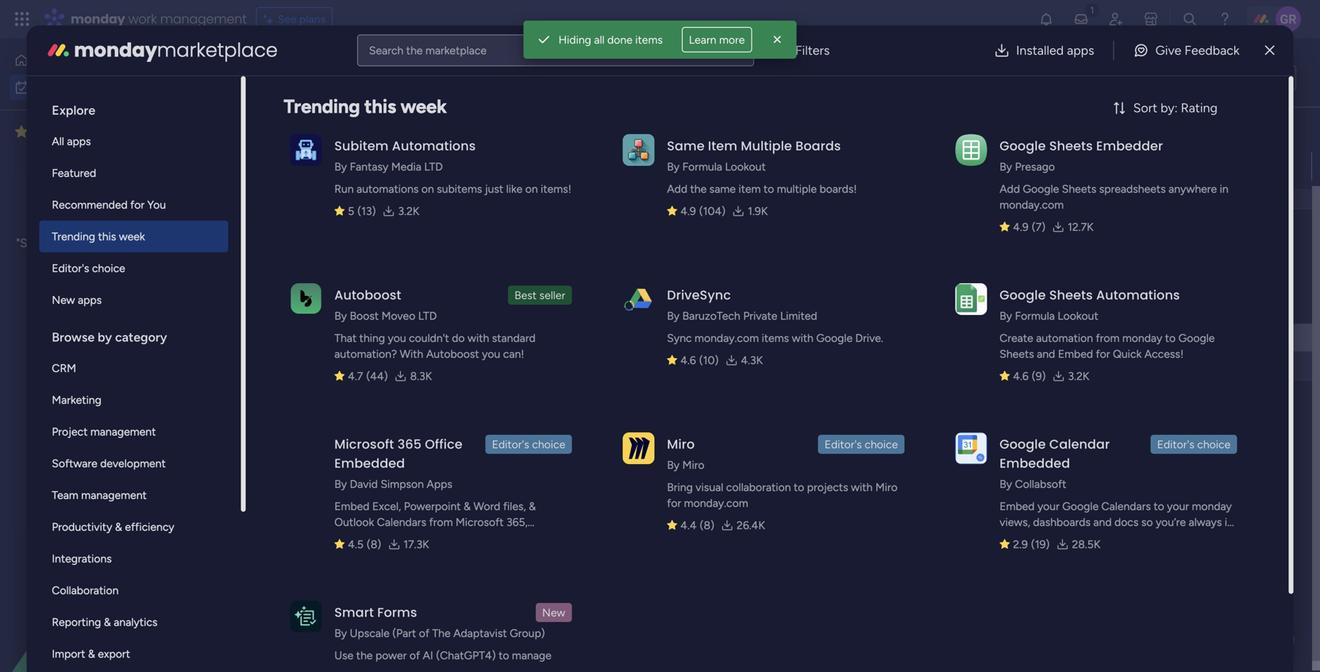 Task type: describe. For each thing, give the bounding box(es) containing it.
1 horizontal spatial marketplace
[[425, 44, 487, 57]]

limited
[[780, 309, 817, 323]]

overdue / 1 item
[[267, 127, 373, 147]]

see
[[278, 12, 297, 26]]

items down private
[[762, 331, 789, 345]]

embed your google calendars to your monday views, dashboards and docs so you're always in sync!
[[1000, 500, 1233, 545]]

0 inside the without a date / 0 items
[[388, 531, 396, 545]]

automation?
[[334, 347, 397, 361]]

8.3k
[[410, 369, 432, 383]]

app logo image for use the power of ai (chatgpt4) to manage your forms' data directly from you
[[290, 601, 322, 632]]

1 horizontal spatial this
[[364, 95, 396, 118]]

lookout inside google sheets automations by formula lookout
[[1058, 309, 1098, 323]]

close image
[[769, 32, 785, 48]]

choice for miro
[[865, 438, 898, 451]]

items up outlook
[[327, 474, 354, 488]]

editor's inside option
[[52, 262, 89, 275]]

(8) for miro
[[700, 519, 714, 532]]

standard
[[492, 331, 536, 345]]

4.7 (44)
[[348, 369, 388, 383]]

2 to- from the top
[[682, 333, 697, 346]]

with for miro
[[851, 481, 873, 494]]

subitems
[[437, 182, 482, 196]]

my
[[234, 60, 271, 95]]

automation
[[1036, 331, 1093, 345]]

app logo image for that thing you couldn't do with standard automation? with autoboost you can!
[[290, 283, 322, 315]]

editor's choice for miro
[[824, 438, 898, 451]]

my work
[[234, 60, 341, 95]]

add for same item multiple boards
[[667, 182, 687, 196]]

sort
[[1133, 100, 1157, 115]]

by left collabsoft
[[1000, 477, 1012, 491]]

automations
[[356, 182, 419, 196]]

can!
[[503, 347, 524, 361]]

from inside embed excel, powerpoint & word files, & outlook calendars from microsoft 365, onedrive & sharepoint
[[429, 516, 453, 529]]

to do list button
[[1215, 65, 1296, 90]]

by up that
[[334, 309, 347, 323]]

by inside same item multiple boards by formula lookout
[[667, 160, 680, 173]]

by inside subitem automations by fantasy media ltd
[[334, 160, 347, 173]]

multiple
[[741, 137, 792, 155]]

1 horizontal spatial you
[[388, 331, 406, 345]]

recommended
[[52, 198, 128, 212]]

embed for microsoft 365 office embedded
[[334, 500, 370, 513]]

app logo image for add the same item to multiple boards!
[[623, 134, 654, 166]]

monday.com inside 'bring visual collaboration to projects with miro for monday.com'
[[684, 497, 748, 510]]

to inside 'bring visual collaboration to projects with miro for monday.com'
[[794, 481, 804, 494]]

browse
[[52, 330, 95, 345]]

2 horizontal spatial new
[[542, 606, 565, 620]]

category
[[115, 330, 167, 345]]

for inside 'bring visual collaboration to projects with miro for monday.com'
[[667, 497, 681, 510]]

fantasy
[[350, 160, 388, 173]]

not started
[[1192, 331, 1252, 344]]

2 on from the left
[[525, 182, 538, 196]]

home option
[[10, 48, 193, 73]]

calendars inside embed excel, powerpoint & word files, & outlook calendars from microsoft 365, onedrive & sharepoint
[[377, 516, 426, 529]]

thing
[[359, 331, 385, 345]]

1 image
[[1085, 1, 1099, 19]]

new item button
[[233, 125, 294, 151]]

1.9k
[[748, 204, 768, 218]]

2 to-do from the top
[[682, 333, 710, 346]]

1 horizontal spatial with
[[792, 331, 813, 345]]

people for /
[[991, 298, 1025, 312]]

productivity
[[52, 520, 112, 534]]

item inside overdue / 1 item
[[350, 131, 373, 145]]

lottie animation element
[[0, 512, 202, 672]]

projects
[[807, 481, 848, 494]]

no favorite boards yet "star" any board so that you can easily access it later
[[16, 218, 186, 268]]

app logo image for create automation from monday to google sheets and embed for quick access!
[[955, 283, 987, 315]]

spreadsheets
[[1099, 182, 1166, 196]]

ai
[[423, 649, 433, 662]]

management for team management
[[81, 489, 147, 502]]

boost
[[350, 309, 379, 323]]

mar
[[1098, 331, 1115, 344]]

help image
[[1217, 11, 1233, 27]]

import & export
[[52, 647, 130, 661]]

task
[[257, 160, 279, 173]]

invite members image
[[1108, 11, 1124, 27]]

choice for google calendar embedded
[[1197, 438, 1231, 451]]

5 (13)
[[348, 204, 376, 218]]

alert containing hiding all done items
[[524, 21, 796, 59]]

0 vertical spatial /
[[332, 127, 339, 147]]

date for 1
[[1099, 127, 1123, 140]]

group)
[[510, 627, 545, 640]]

8
[[1118, 331, 1124, 344]]

monday marketplace image
[[45, 38, 71, 63]]

give feedback
[[1155, 43, 1240, 58]]

to for embed your google calendars to your monday views, dashboards and docs so you're always in sync!
[[1154, 500, 1164, 513]]

& right 4.5 (8)
[[384, 531, 391, 545]]

choice inside option
[[92, 262, 125, 275]]

automations inside google sheets automations by formula lookout
[[1096, 286, 1180, 304]]

by inside drivesync by baruzotech private limited
[[667, 309, 680, 323]]

autoboost inside that thing you couldn't do with standard automation? with autoboost you can!
[[426, 347, 479, 361]]

powerpoint
[[404, 500, 461, 513]]

give feedback button
[[1120, 35, 1252, 66]]

by up bring
[[667, 458, 680, 472]]

embedded inside google calendar embedded
[[1000, 454, 1070, 472]]

microsoft inside microsoft 365 office embedded
[[334, 435, 394, 453]]

0 vertical spatial miro
[[667, 435, 695, 453]]

to for create automation from monday to google sheets and embed for quick access!
[[1165, 331, 1176, 345]]

select product image
[[14, 11, 30, 27]]

favorites button
[[11, 118, 155, 145]]

2 vertical spatial you
[[482, 347, 500, 361]]

team
[[52, 489, 78, 502]]

v2 star 2 image
[[15, 122, 28, 141]]

apps for installed apps
[[1067, 43, 1094, 58]]

sheets inside create automation from monday to google sheets and embed for quick access!
[[1000, 347, 1034, 361]]

0 horizontal spatial autoboost
[[334, 286, 401, 304]]

manage
[[512, 649, 551, 662]]

by david simpson apps
[[334, 477, 452, 491]]

explore
[[52, 103, 95, 118]]

boards
[[104, 218, 142, 233]]

4.9 for google
[[1013, 220, 1029, 234]]

not
[[1192, 331, 1212, 344]]

installed apps
[[1016, 43, 1094, 58]]

project management
[[52, 425, 156, 439]]

4.6 for by
[[680, 354, 696, 367]]

monday down work
[[74, 37, 157, 64]]

the for add
[[690, 182, 707, 196]]

analytics
[[114, 616, 158, 629]]

no
[[40, 218, 56, 233]]

collabsoft
[[1015, 477, 1066, 491]]

list box containing explore
[[39, 89, 228, 672]]

item up 1.9k
[[738, 182, 761, 196]]

2 vertical spatial week
[[299, 298, 336, 319]]

sheets inside google sheets automations by formula lookout
[[1049, 286, 1093, 304]]

1 vertical spatial ltd
[[418, 309, 437, 323]]

3.2k for sheets
[[1068, 369, 1089, 383]]

1 on from the left
[[421, 182, 434, 196]]

from inside create automation from monday to google sheets and embed for quick access!
[[1096, 331, 1120, 345]]

group for 1
[[707, 127, 738, 140]]

management
[[844, 333, 910, 346]]

moveo
[[382, 309, 415, 323]]

home link
[[10, 48, 193, 73]]

baruzotech
[[682, 309, 740, 323]]

google inside embed your google calendars to your monday views, dashboards and docs so you're always in sync!
[[1062, 500, 1099, 513]]

to for add the same item to multiple boards!
[[763, 182, 774, 196]]

embed excel, powerpoint & word files, & outlook calendars from microsoft 365, onedrive & sharepoint
[[334, 500, 536, 545]]

forms
[[377, 604, 417, 622]]

david
[[350, 477, 378, 491]]

browse by category heading
[[39, 316, 228, 352]]

project management option
[[39, 416, 228, 448]]

filters button
[[767, 35, 842, 66]]

greg robinson image
[[1276, 6, 1301, 32]]

0 horizontal spatial 0
[[317, 474, 324, 488]]

access
[[81, 254, 117, 268]]

from inside use the power of ai (chatgpt4) to manage your forms' data directly from you
[[458, 665, 482, 672]]

add for google sheets embedder
[[1000, 182, 1020, 196]]

editor's choice for microsoft 365 office embedded
[[492, 438, 565, 451]]

0 vertical spatial trending
[[284, 95, 360, 118]]

editor's choice for google calendar embedded
[[1157, 438, 1231, 451]]

week inside trending this week option
[[119, 230, 145, 243]]

search everything image
[[1182, 11, 1198, 27]]

learn
[[689, 33, 716, 46]]

new apps option
[[39, 284, 228, 316]]

office
[[425, 435, 463, 453]]

do inside that thing you couldn't do with standard automation? with autoboost you can!
[[452, 331, 465, 345]]

visual
[[696, 481, 723, 494]]

smart forms
[[334, 604, 417, 622]]

in inside embed your google calendars to your monday views, dashboards and docs so you're always in sync!
[[1225, 516, 1233, 529]]

item inside new item button
[[266, 131, 288, 145]]

by up use
[[334, 627, 347, 640]]

items right done
[[635, 33, 663, 46]]

app logo image for sync monday.com items with google drive.
[[623, 283, 654, 315]]

filters
[[795, 43, 830, 58]]

google inside google sheets automations by formula lookout
[[1000, 286, 1046, 304]]

by inside google sheets automations by formula lookout
[[1000, 309, 1012, 323]]

sort by: rating
[[1133, 100, 1218, 115]]

17.3k
[[404, 538, 429, 551]]

monday up home link
[[71, 10, 125, 28]]

it
[[120, 254, 128, 268]]

later
[[131, 254, 154, 268]]

and inside embed your google calendars to your monday views, dashboards and docs so you're always in sync!
[[1093, 516, 1112, 529]]

apps for all apps
[[67, 135, 91, 148]]

simpson
[[381, 477, 424, 491]]

work
[[128, 10, 157, 28]]

started
[[1214, 331, 1252, 344]]

this
[[267, 298, 295, 319]]

trending this week option
[[39, 221, 228, 252]]

quick
[[1113, 347, 1142, 361]]

editor's for google calendar embedded
[[1157, 438, 1194, 451]]

installed apps button
[[981, 35, 1107, 66]]

(104)
[[699, 204, 726, 218]]

& right files,
[[529, 500, 536, 513]]

ltd inside subitem automations by fantasy media ltd
[[424, 160, 443, 173]]

explore heading
[[39, 89, 228, 125]]

sheets inside add google sheets spreadsheets anywhere in monday.com
[[1062, 182, 1096, 196]]

items inside the without a date / 0 items
[[398, 531, 426, 545]]

365,
[[506, 516, 528, 529]]

see plans button
[[256, 7, 333, 31]]

4.4
[[680, 519, 697, 532]]

marketing option
[[39, 384, 228, 416]]

best
[[514, 289, 537, 302]]

& left analytics
[[104, 616, 111, 629]]

word
[[473, 500, 500, 513]]

that
[[120, 236, 141, 250]]

smart
[[334, 604, 374, 622]]



Task type: vqa. For each thing, say whether or not it's contained in the screenshot.


Task type: locate. For each thing, give the bounding box(es) containing it.
hiding all done items
[[559, 33, 663, 46]]

0 vertical spatial monday.com
[[1000, 198, 1064, 212]]

you inside "no favorite boards yet "star" any board so that you can easily access it later"
[[144, 236, 164, 250]]

1 horizontal spatial 3.2k
[[1068, 369, 1089, 383]]

2 people from the top
[[991, 298, 1025, 312]]

editor's choice up files,
[[492, 438, 565, 451]]

project inside project management link
[[806, 333, 842, 346]]

notifications image
[[1038, 11, 1054, 27]]

date up spreadsheets
[[1099, 127, 1123, 140]]

by collabsoft
[[1000, 477, 1066, 491]]

/
[[332, 127, 339, 147], [340, 298, 348, 319], [377, 527, 385, 547]]

3.2k right the (9)
[[1068, 369, 1089, 383]]

new inside button
[[240, 131, 263, 145]]

apps inside button
[[1067, 43, 1094, 58]]

1 right task
[[282, 160, 286, 173]]

the
[[406, 44, 423, 57], [690, 182, 707, 196], [356, 649, 373, 662]]

software development option
[[39, 448, 228, 479]]

group left private
[[707, 298, 738, 312]]

0 horizontal spatial and
[[1037, 347, 1055, 361]]

monday inside create automation from monday to google sheets and embed for quick access!
[[1122, 331, 1162, 345]]

to- up 4.6 (10) at the right of page
[[682, 333, 697, 346]]

2 vertical spatial 1
[[351, 303, 356, 316]]

favorites
[[34, 124, 87, 139]]

embedder
[[1096, 137, 1163, 155]]

embedded up david
[[334, 454, 405, 472]]

google up by collabsoft
[[1000, 435, 1046, 453]]

use
[[334, 649, 353, 662]]

app logo image for add google sheets spreadsheets anywhere in monday.com
[[955, 134, 987, 166]]

boards
[[795, 137, 841, 155]]

1 vertical spatial 4.9
[[1013, 220, 1029, 234]]

trending this week
[[284, 95, 447, 118], [52, 230, 145, 243]]

3.2k down the "automations"
[[398, 204, 419, 218]]

so inside embed your google calendars to your monday views, dashboards and docs so you're always in sync!
[[1141, 516, 1153, 529]]

people for 1
[[991, 127, 1025, 140]]

people up presago
[[991, 127, 1025, 140]]

0 horizontal spatial 4.9
[[680, 204, 696, 218]]

with inside 'bring visual collaboration to projects with miro for monday.com'
[[851, 481, 873, 494]]

autoboost down couldn't
[[426, 347, 479, 361]]

the right search
[[406, 44, 423, 57]]

google up access!
[[1178, 331, 1215, 345]]

microsoft
[[334, 435, 394, 453], [456, 516, 504, 529]]

1 do from the top
[[697, 162, 710, 174]]

marketplace down monday work management
[[157, 37, 278, 64]]

docs
[[1114, 516, 1139, 529]]

apps right all on the top left of page
[[67, 135, 91, 148]]

google calendar embedded
[[1000, 435, 1110, 472]]

of for ai
[[409, 649, 420, 662]]

1 vertical spatial monday.com
[[695, 331, 759, 345]]

0 vertical spatial 0
[[317, 474, 324, 488]]

1 vertical spatial apps
[[67, 135, 91, 148]]

and inside create automation from monday to google sheets and embed for quick access!
[[1037, 347, 1055, 361]]

1 horizontal spatial automations
[[1096, 286, 1180, 304]]

by up create
[[1000, 309, 1012, 323]]

management for project management
[[90, 425, 156, 439]]

add inside add google sheets spreadsheets anywhere in monday.com
[[1000, 182, 1020, 196]]

access!
[[1144, 347, 1184, 361]]

1 vertical spatial date
[[1099, 298, 1123, 312]]

(part
[[392, 627, 416, 640]]

trending
[[284, 95, 360, 118], [52, 230, 95, 243]]

update feed image
[[1073, 11, 1089, 27]]

just
[[485, 182, 503, 196]]

your inside use the power of ai (chatgpt4) to manage your forms' data directly from you
[[334, 665, 357, 672]]

new up "group)" at the bottom
[[542, 606, 565, 620]]

automations up 8
[[1096, 286, 1180, 304]]

1 vertical spatial /
[[340, 298, 348, 319]]

for
[[130, 198, 145, 212], [1096, 347, 1110, 361], [667, 497, 681, 510]]

so inside "no favorite boards yet "star" any board so that you can easily access it later"
[[104, 236, 117, 250]]

0 vertical spatial this
[[364, 95, 396, 118]]

editor's up you're
[[1157, 438, 1194, 451]]

editor's choice inside option
[[52, 262, 125, 275]]

group for /
[[707, 298, 738, 312]]

can
[[167, 236, 186, 250]]

app logo image for bring visual collaboration to projects with miro for monday.com
[[623, 432, 654, 464]]

group right the same
[[707, 127, 738, 140]]

trending this week inside trending this week option
[[52, 230, 145, 243]]

choice for microsoft 365 office embedded
[[532, 438, 565, 451]]

app logo image for run automations on subitems just like on items!
[[290, 134, 322, 166]]

1 vertical spatial 3.2k
[[1068, 369, 1089, 383]]

2 vertical spatial for
[[667, 497, 681, 510]]

/ right overdue in the left of the page
[[332, 127, 339, 147]]

2 add from the left
[[1000, 182, 1020, 196]]

1 horizontal spatial do
[[1259, 71, 1272, 85]]

your down use
[[334, 665, 357, 672]]

this inside option
[[98, 230, 116, 243]]

anywhere
[[1169, 182, 1217, 196]]

management inside team management option
[[81, 489, 147, 502]]

calendars inside embed your google calendars to your monday views, dashboards and docs so you're always in sync!
[[1101, 500, 1151, 513]]

1 right overdue in the left of the page
[[343, 131, 348, 145]]

team management option
[[39, 479, 228, 511]]

to inside use the power of ai (chatgpt4) to manage your forms' data directly from you
[[499, 649, 509, 662]]

management up the productivity & efficiency
[[81, 489, 147, 502]]

do inside button
[[1259, 71, 1272, 85]]

your up you're
[[1167, 500, 1189, 513]]

from
[[1096, 331, 1120, 345], [429, 516, 453, 529], [458, 665, 482, 672]]

sharepoint
[[394, 531, 448, 545]]

1 horizontal spatial /
[[340, 298, 348, 319]]

and up the (9)
[[1037, 347, 1055, 361]]

sync monday.com items with google drive.
[[667, 331, 883, 345]]

1 horizontal spatial project
[[806, 333, 842, 346]]

1 horizontal spatial calendars
[[1101, 500, 1151, 513]]

4.9 left "(104)"
[[680, 204, 696, 218]]

0 vertical spatial new
[[240, 131, 263, 145]]

4.7
[[348, 369, 363, 383]]

& left efficiency
[[115, 520, 122, 534]]

onedrive
[[334, 531, 381, 545]]

productivity & efficiency option
[[39, 511, 228, 543]]

0 vertical spatial date
[[1099, 127, 1123, 140]]

apps for new apps
[[78, 293, 102, 307]]

1 horizontal spatial your
[[1037, 500, 1060, 513]]

recommended for you
[[52, 198, 166, 212]]

1 vertical spatial 4.6
[[1013, 369, 1029, 383]]

0 horizontal spatial trending
[[52, 230, 95, 243]]

to inside create automation from monday to google sheets and embed for quick access!
[[1165, 331, 1176, 345]]

1 vertical spatial miro
[[682, 458, 705, 472]]

editor's
[[52, 262, 89, 275], [492, 438, 529, 451], [824, 438, 862, 451], [1157, 438, 1194, 451]]

0 vertical spatial to-do
[[682, 162, 710, 174]]

app logo image
[[290, 134, 322, 166], [623, 134, 654, 166], [955, 134, 987, 166], [290, 283, 322, 315], [623, 283, 654, 315], [955, 283, 987, 315], [623, 432, 654, 464], [955, 432, 987, 464], [290, 601, 322, 632]]

1 horizontal spatial 4.6
[[1013, 369, 1029, 383]]

monday
[[71, 10, 125, 28], [74, 37, 157, 64], [1122, 331, 1162, 345], [1192, 500, 1232, 513]]

microsoft inside embed excel, powerpoint & word files, & outlook calendars from microsoft 365, onedrive & sharepoint
[[456, 516, 504, 529]]

from up quick
[[1096, 331, 1120, 345]]

1 vertical spatial and
[[1093, 516, 1112, 529]]

0 left david
[[317, 474, 324, 488]]

integrations option
[[39, 543, 228, 575]]

to- down the same
[[682, 162, 697, 174]]

automations inside subitem automations by fantasy media ltd
[[392, 137, 476, 155]]

board
[[70, 236, 101, 250]]

monday.com down visual
[[684, 497, 748, 510]]

customize button
[[568, 125, 653, 151]]

2 horizontal spatial 1
[[351, 303, 356, 316]]

app logo image for embed your google calendars to your monday views, dashboards and docs so you're always in sync!
[[955, 432, 987, 464]]

dapulse x slim image
[[1265, 41, 1275, 60]]

run
[[334, 182, 354, 196]]

to-do down the same
[[682, 162, 710, 174]]

calendars up docs
[[1101, 500, 1151, 513]]

4.9 left (7)
[[1013, 220, 1029, 234]]

calendars down excel,
[[377, 516, 426, 529]]

1 vertical spatial trending
[[52, 230, 95, 243]]

with left standard
[[468, 331, 489, 345]]

1 horizontal spatial (8)
[[700, 519, 714, 532]]

collaboration
[[726, 481, 791, 494]]

4.6 left the (10)
[[680, 354, 696, 367]]

bring
[[667, 481, 693, 494]]

2 horizontal spatial you
[[482, 347, 500, 361]]

create
[[1000, 331, 1033, 345]]

marketing
[[52, 393, 101, 407]]

embed up views,
[[1000, 500, 1035, 513]]

0 horizontal spatial so
[[104, 236, 117, 250]]

the up 4.9 (104) at the top
[[690, 182, 707, 196]]

1 vertical spatial people
[[991, 298, 1025, 312]]

2 group from the top
[[707, 298, 738, 312]]

3.2k for automations
[[398, 204, 419, 218]]

same
[[667, 137, 705, 155]]

0 items
[[317, 474, 354, 488]]

of inside use the power of ai (chatgpt4) to manage your forms' data directly from you
[[409, 649, 420, 662]]

to-
[[682, 162, 697, 174], [682, 333, 697, 346]]

1 vertical spatial autoboost
[[426, 347, 479, 361]]

1 horizontal spatial embedded
[[1000, 454, 1070, 472]]

efficiency
[[125, 520, 174, 534]]

management up 'development'
[[90, 425, 156, 439]]

miro inside 'bring visual collaboration to projects with miro for monday.com'
[[875, 481, 898, 494]]

(8) right 4.5
[[367, 538, 381, 551]]

1 embedded from the left
[[334, 454, 405, 472]]

list box
[[39, 89, 228, 672]]

lookout up automation
[[1058, 309, 1098, 323]]

crm option
[[39, 352, 228, 384]]

google
[[1000, 137, 1046, 155], [1023, 182, 1059, 196], [1000, 286, 1046, 304], [816, 331, 853, 345], [1178, 331, 1215, 345], [1000, 435, 1046, 453], [1062, 500, 1099, 513]]

0 vertical spatial management
[[160, 10, 247, 28]]

0 horizontal spatial new
[[52, 293, 75, 307]]

project down limited
[[806, 333, 842, 346]]

with right projects
[[851, 481, 873, 494]]

by up run
[[334, 160, 347, 173]]

0 vertical spatial apps
[[1067, 43, 1094, 58]]

embed inside embed your google calendars to your monday views, dashboards and docs so you're always in sync!
[[1000, 500, 1035, 513]]

featured option
[[39, 157, 228, 189]]

0 horizontal spatial formula
[[682, 160, 722, 173]]

formula inside google sheets automations by formula lookout
[[1015, 309, 1055, 323]]

item up thing
[[359, 303, 381, 316]]

that thing you couldn't do with standard automation? with autoboost you can!
[[334, 331, 536, 361]]

0 horizontal spatial microsoft
[[334, 435, 394, 453]]

0 vertical spatial to-
[[682, 162, 697, 174]]

1 vertical spatial the
[[690, 182, 707, 196]]

new inside option
[[52, 293, 75, 307]]

1 to-do from the top
[[682, 162, 710, 174]]

hiding
[[559, 33, 591, 46]]

for left you
[[130, 198, 145, 212]]

2 do from the top
[[697, 333, 710, 346]]

1 horizontal spatial add
[[1000, 182, 1020, 196]]

management inside project management "option"
[[90, 425, 156, 439]]

0 vertical spatial lookout
[[725, 160, 766, 173]]

& inside option
[[115, 520, 122, 534]]

4.6 for sheets
[[1013, 369, 1029, 383]]

to left manage at bottom
[[499, 649, 509, 662]]

0 vertical spatial and
[[1037, 347, 1055, 361]]

the inside use the power of ai (chatgpt4) to manage your forms' data directly from you
[[356, 649, 373, 662]]

2 horizontal spatial your
[[1167, 500, 1189, 513]]

0 vertical spatial people
[[991, 127, 1025, 140]]

collaboration option
[[39, 575, 228, 606]]

1 date from the top
[[1099, 127, 1123, 140]]

import & export option
[[39, 638, 228, 670]]

by boost moveo ltd
[[334, 309, 437, 323]]

editor's up files,
[[492, 438, 529, 451]]

add the same item to multiple boards!
[[667, 182, 857, 196]]

the for search
[[406, 44, 423, 57]]

see plans
[[278, 12, 326, 26]]

0 horizontal spatial marketplace
[[157, 37, 278, 64]]

0 vertical spatial week
[[400, 95, 447, 118]]

the for use
[[356, 649, 373, 662]]

by inside google sheets embedder by presago
[[1000, 160, 1012, 173]]

1 horizontal spatial 1
[[343, 131, 348, 145]]

2 horizontal spatial from
[[1096, 331, 1120, 345]]

0 vertical spatial calendars
[[1101, 500, 1151, 513]]

management up monday marketplace
[[160, 10, 247, 28]]

you up the with on the left bottom
[[388, 331, 406, 345]]

to up access!
[[1165, 331, 1176, 345]]

new for new item
[[240, 131, 263, 145]]

1 horizontal spatial lookout
[[1058, 309, 1098, 323]]

1 horizontal spatial and
[[1093, 516, 1112, 529]]

presago
[[1015, 160, 1055, 173]]

1 vertical spatial to-
[[682, 333, 697, 346]]

2 horizontal spatial week
[[400, 95, 447, 118]]

apps down the update feed icon on the right
[[1067, 43, 1094, 58]]

google down presago
[[1023, 182, 1059, 196]]

4.6 (10)
[[680, 354, 719, 367]]

& left export
[[88, 647, 95, 661]]

0 vertical spatial in
[[1220, 182, 1228, 196]]

0 horizontal spatial you
[[144, 236, 164, 250]]

1 vertical spatial trending this week
[[52, 230, 145, 243]]

in right the anywhere
[[1220, 182, 1228, 196]]

so right docs
[[1141, 516, 1153, 529]]

by left david
[[334, 477, 347, 491]]

google inside add google sheets spreadsheets anywhere in monday.com
[[1023, 182, 1059, 196]]

embed inside create automation from monday to google sheets and embed for quick access!
[[1058, 347, 1093, 361]]

(7)
[[1032, 220, 1046, 234]]

monday.com inside add google sheets spreadsheets anywhere in monday.com
[[1000, 198, 1064, 212]]

by:
[[1161, 100, 1178, 115]]

google inside google sheets embedder by presago
[[1000, 137, 1046, 155]]

reporting & analytics option
[[39, 606, 228, 638]]

/ right date on the bottom of page
[[377, 527, 385, 547]]

and left docs
[[1093, 516, 1112, 529]]

add
[[667, 182, 687, 196], [1000, 182, 1020, 196]]

sheets inside google sheets embedder by presago
[[1049, 137, 1093, 155]]

1 inside overdue / 1 item
[[343, 131, 348, 145]]

0 horizontal spatial for
[[130, 198, 145, 212]]

2 horizontal spatial for
[[1096, 347, 1110, 361]]

1 horizontal spatial on
[[525, 182, 538, 196]]

group
[[707, 127, 738, 140], [707, 298, 738, 312]]

1 horizontal spatial so
[[1141, 516, 1153, 529]]

0 horizontal spatial calendars
[[377, 516, 426, 529]]

week up search icon
[[400, 95, 447, 118]]

give
[[1155, 43, 1181, 58]]

ltd right media
[[424, 160, 443, 173]]

plans
[[299, 12, 326, 26]]

do right to in the right top of the page
[[1259, 71, 1272, 85]]

search image
[[426, 132, 439, 144]]

2 vertical spatial from
[[458, 665, 482, 672]]

item
[[266, 131, 288, 145], [350, 131, 373, 145], [738, 182, 761, 196], [359, 303, 381, 316]]

editor's choice up always at the right bottom
[[1157, 438, 1231, 451]]

for inside option
[[130, 198, 145, 212]]

trending inside option
[[52, 230, 95, 243]]

add down presago
[[1000, 182, 1020, 196]]

by left presago
[[1000, 160, 1012, 173]]

1 vertical spatial for
[[1096, 347, 1110, 361]]

of left the
[[419, 627, 429, 640]]

miro up "by miro"
[[667, 435, 695, 453]]

to
[[763, 182, 774, 196], [1165, 331, 1176, 345], [794, 481, 804, 494], [1154, 500, 1164, 513], [499, 649, 509, 662]]

4.9 for same
[[680, 204, 696, 218]]

excel,
[[372, 500, 401, 513]]

1 vertical spatial 1
[[282, 160, 286, 173]]

1 people from the top
[[991, 127, 1025, 140]]

dashboards
[[1033, 516, 1091, 529]]

1 vertical spatial project
[[52, 425, 88, 439]]

directly
[[418, 665, 455, 672]]

0 horizontal spatial embedded
[[334, 454, 405, 472]]

embed inside embed excel, powerpoint & word files, & outlook calendars from microsoft 365, onedrive & sharepoint
[[334, 500, 370, 513]]

editor's choice down the board
[[52, 262, 125, 275]]

item inside this week / 1 item
[[359, 303, 381, 316]]

1 horizontal spatial 0
[[388, 531, 396, 545]]

1 add from the left
[[667, 182, 687, 196]]

marketplace right search
[[425, 44, 487, 57]]

for down mar
[[1096, 347, 1110, 361]]

in inside add google sheets spreadsheets anywhere in monday.com
[[1220, 182, 1228, 196]]

1 horizontal spatial trending this week
[[284, 95, 447, 118]]

0 vertical spatial the
[[406, 44, 423, 57]]

1 vertical spatial this
[[98, 230, 116, 243]]

project for project management
[[806, 333, 842, 346]]

date
[[340, 527, 374, 547]]

any
[[49, 236, 68, 250]]

0 horizontal spatial 4.6
[[680, 354, 696, 367]]

alert
[[524, 21, 796, 59]]

items!
[[541, 182, 571, 196]]

0 vertical spatial 1
[[343, 131, 348, 145]]

recommended for you option
[[39, 189, 228, 221]]

without
[[267, 527, 323, 547]]

automations up media
[[392, 137, 476, 155]]

0 vertical spatial 3.2k
[[398, 204, 419, 218]]

home
[[35, 54, 65, 67]]

new for new apps
[[52, 293, 75, 307]]

by up the sync at the right of page
[[667, 309, 680, 323]]

to inside embed your google calendars to your monday views, dashboards and docs so you're always in sync!
[[1154, 500, 1164, 513]]

1 horizontal spatial embed
[[1000, 500, 1035, 513]]

google inside create automation from monday to google sheets and embed for quick access!
[[1178, 331, 1215, 345]]

sheets up automation
[[1049, 286, 1093, 304]]

2 vertical spatial /
[[377, 527, 385, 547]]

embedded up by collabsoft
[[1000, 454, 1070, 472]]

drivesync by baruzotech private limited
[[667, 286, 817, 323]]

sheets up presago
[[1049, 137, 1093, 155]]

autoboost up 'boost'
[[334, 286, 401, 304]]

0 vertical spatial trending this week
[[284, 95, 447, 118]]

by down the same
[[667, 160, 680, 173]]

monday work management
[[71, 10, 247, 28]]

google inside google calendar embedded
[[1000, 435, 1046, 453]]

0 vertical spatial (8)
[[700, 519, 714, 532]]

embed for google calendar embedded
[[1000, 500, 1035, 513]]

google up create
[[1000, 286, 1046, 304]]

drive.
[[855, 331, 883, 345]]

miro
[[667, 435, 695, 453], [682, 458, 705, 472], [875, 481, 898, 494]]

apps down the access
[[78, 293, 102, 307]]

couldn't
[[409, 331, 449, 345]]

editor's for microsoft 365 office embedded
[[492, 438, 529, 451]]

2 vertical spatial the
[[356, 649, 373, 662]]

(9)
[[1032, 369, 1046, 383]]

to left projects
[[794, 481, 804, 494]]

project inside project management "option"
[[52, 425, 88, 439]]

to up you're
[[1154, 500, 1164, 513]]

from down (chatgpt4)
[[458, 665, 482, 672]]

lookout
[[725, 160, 766, 173], [1058, 309, 1098, 323]]

26.4k
[[737, 519, 765, 532]]

for inside create automation from monday to google sheets and embed for quick access!
[[1096, 347, 1110, 361]]

google left drive.
[[816, 331, 853, 345]]

project for project management
[[52, 425, 88, 439]]

do right couldn't
[[452, 331, 465, 345]]

1 vertical spatial 0
[[388, 531, 396, 545]]

1 inside this week / 1 item
[[351, 303, 356, 316]]

1 vertical spatial (8)
[[367, 538, 381, 551]]

date for /
[[1099, 298, 1123, 312]]

2 embedded from the left
[[1000, 454, 1070, 472]]

week right 'this'
[[299, 298, 336, 319]]

date up mar 8
[[1099, 298, 1123, 312]]

with inside that thing you couldn't do with standard automation? with autoboost you can!
[[468, 331, 489, 345]]

0 horizontal spatial from
[[429, 516, 453, 529]]

1 horizontal spatial trending
[[284, 95, 360, 118]]

1 horizontal spatial formula
[[1015, 309, 1055, 323]]

project
[[806, 333, 842, 346], [52, 425, 88, 439]]

so
[[104, 236, 117, 250], [1141, 516, 1153, 529]]

you left the can!
[[482, 347, 500, 361]]

with for autoboost
[[468, 331, 489, 345]]

& left 'word'
[[464, 500, 471, 513]]

1 group from the top
[[707, 127, 738, 140]]

4.6 (9)
[[1013, 369, 1046, 383]]

1 to- from the top
[[682, 162, 697, 174]]

(8) right 4.4
[[700, 519, 714, 532]]

embedded inside microsoft 365 office embedded
[[334, 454, 405, 472]]

monday marketplace image
[[1143, 11, 1159, 27]]

2.9
[[1013, 538, 1028, 551]]

editor's choice option
[[39, 252, 228, 284]]

0 vertical spatial 4.6
[[680, 354, 696, 367]]

monday inside embed your google calendars to your monday views, dashboards and docs so you're always in sync!
[[1192, 500, 1232, 513]]

0 left the 17.3k on the left bottom
[[388, 531, 396, 545]]

Filter dashboard by text search field
[[301, 125, 445, 151]]

project up software
[[52, 425, 88, 439]]

formula inside same item multiple boards by formula lookout
[[682, 160, 722, 173]]

1 vertical spatial management
[[90, 425, 156, 439]]

monday.com up 4.9 (7)
[[1000, 198, 1064, 212]]

0 vertical spatial ltd
[[424, 160, 443, 173]]

same
[[709, 182, 736, 196]]

0 horizontal spatial your
[[334, 665, 357, 672]]

editor's for miro
[[824, 438, 862, 451]]

of for the
[[419, 627, 429, 640]]

add up 4.9 (104) at the top
[[667, 182, 687, 196]]

software development
[[52, 457, 166, 470]]

0 vertical spatial project
[[806, 333, 842, 346]]

2 date from the top
[[1099, 298, 1123, 312]]

0 horizontal spatial the
[[356, 649, 373, 662]]

with
[[468, 331, 489, 345], [792, 331, 813, 345], [851, 481, 873, 494]]

team management
[[52, 489, 147, 502]]

0 horizontal spatial embed
[[334, 500, 370, 513]]

lookout inside same item multiple boards by formula lookout
[[725, 160, 766, 173]]

None search field
[[301, 125, 445, 151]]

embed up outlook
[[334, 500, 370, 513]]

1 vertical spatial week
[[119, 230, 145, 243]]

on right like
[[525, 182, 538, 196]]

all apps option
[[39, 125, 228, 157]]

0 vertical spatial formula
[[682, 160, 722, 173]]

(8) for microsoft 365 office embedded
[[367, 538, 381, 551]]

2 horizontal spatial /
[[377, 527, 385, 547]]

lottie animation image
[[0, 512, 202, 672]]



